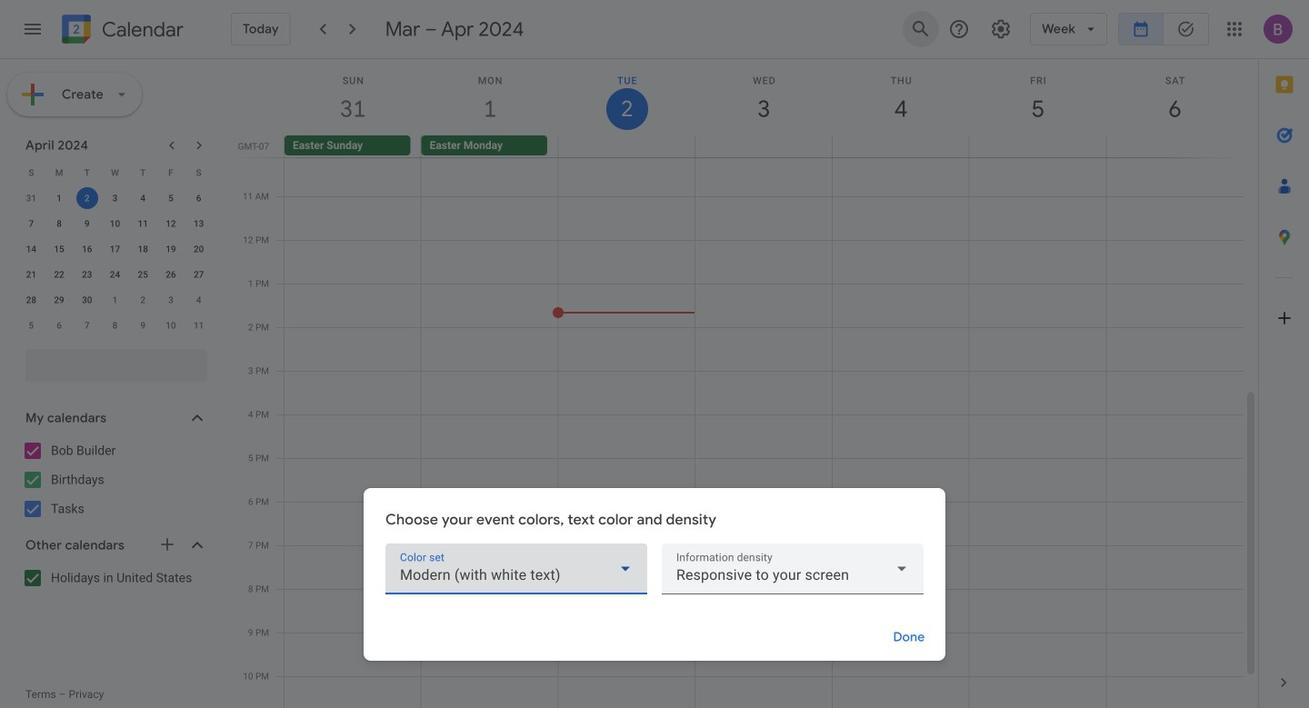 Task type: vqa. For each thing, say whether or not it's contained in the screenshot.
"Save" button
no



Task type: locate. For each thing, give the bounding box(es) containing it.
2, today element
[[76, 187, 98, 209]]

support image
[[949, 18, 971, 40]]

may 11 element
[[188, 315, 210, 337]]

26 element
[[160, 264, 182, 286]]

my calendars list
[[4, 437, 226, 524]]

27 element
[[188, 264, 210, 286]]

8 element
[[48, 213, 70, 235]]

20 element
[[188, 238, 210, 260]]

grid
[[233, 59, 1259, 709]]

7 element
[[20, 213, 42, 235]]

14 element
[[20, 238, 42, 260]]

row group
[[17, 186, 213, 338]]

row
[[277, 136, 1259, 157], [17, 160, 213, 186], [17, 186, 213, 211], [17, 211, 213, 237], [17, 237, 213, 262], [17, 262, 213, 287], [17, 287, 213, 313], [17, 313, 213, 338]]

march 31 element
[[20, 187, 42, 209]]

heading inside "calendar" element
[[98, 19, 184, 40]]

calendar element
[[58, 11, 184, 51]]

12 element
[[160, 213, 182, 235]]

tab list
[[1260, 59, 1310, 658]]

None field
[[386, 544, 648, 595], [662, 544, 924, 595], [386, 544, 648, 595], [662, 544, 924, 595]]

may 6 element
[[48, 315, 70, 337]]

may 9 element
[[132, 315, 154, 337]]

cell
[[559, 136, 696, 157], [696, 136, 833, 157], [833, 136, 970, 157], [970, 136, 1107, 157], [1107, 136, 1243, 157], [73, 186, 101, 211]]

None search field
[[0, 342, 226, 382]]

dialog
[[364, 488, 946, 661]]

21 element
[[20, 264, 42, 286]]

19 element
[[160, 238, 182, 260]]

may 5 element
[[20, 315, 42, 337]]

heading
[[98, 19, 184, 40]]

24 element
[[104, 264, 126, 286]]

11 element
[[132, 213, 154, 235]]

16 element
[[76, 238, 98, 260]]

5 element
[[160, 187, 182, 209]]

may 7 element
[[76, 315, 98, 337]]



Task type: describe. For each thing, give the bounding box(es) containing it.
may 4 element
[[188, 289, 210, 311]]

may 2 element
[[132, 289, 154, 311]]

cell inside april 2024 "grid"
[[73, 186, 101, 211]]

15 element
[[48, 238, 70, 260]]

10 element
[[104, 213, 126, 235]]

main drawer image
[[22, 18, 44, 40]]

4 element
[[132, 187, 154, 209]]

may 1 element
[[104, 289, 126, 311]]

28 element
[[20, 289, 42, 311]]

may 8 element
[[104, 315, 126, 337]]

9 element
[[76, 213, 98, 235]]

1 element
[[48, 187, 70, 209]]

6 element
[[188, 187, 210, 209]]

may 3 element
[[160, 289, 182, 311]]

29 element
[[48, 289, 70, 311]]

25 element
[[132, 264, 154, 286]]

13 element
[[188, 213, 210, 235]]

april 2024 grid
[[17, 160, 213, 338]]

30 element
[[76, 289, 98, 311]]

may 10 element
[[160, 315, 182, 337]]

18 element
[[132, 238, 154, 260]]

22 element
[[48, 264, 70, 286]]

17 element
[[104, 238, 126, 260]]

23 element
[[76, 264, 98, 286]]

3 element
[[104, 187, 126, 209]]



